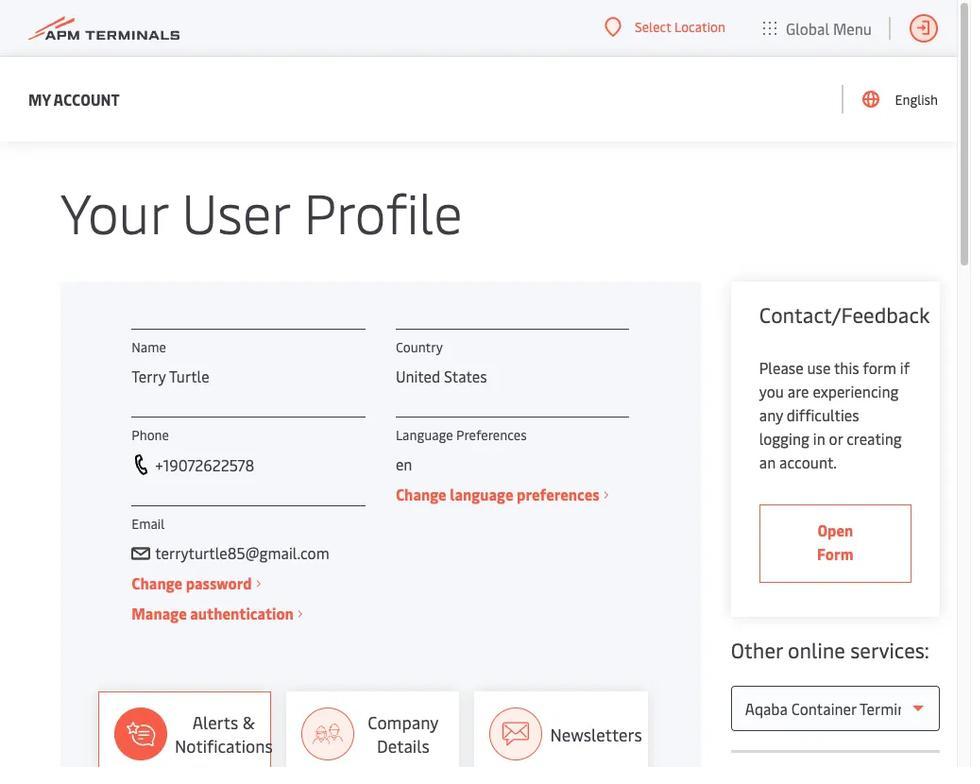 Task type: describe. For each thing, give the bounding box(es) containing it.
alerts & notifications button
[[98, 692, 273, 767]]

preferences
[[517, 484, 600, 505]]

tab list containing alerts & notifications
[[98, 692, 663, 767]]

change inside change password manage authentication
[[132, 573, 182, 593]]

this
[[834, 357, 859, 378]]

my account link
[[28, 87, 120, 111]]

form
[[817, 543, 854, 564]]

form
[[863, 357, 897, 378]]

company
[[368, 710, 439, 734]]

profile
[[304, 174, 463, 248]]

language preferences en change language preferences
[[396, 426, 600, 505]]

states
[[444, 366, 487, 386]]

name terry turtle
[[132, 338, 209, 386]]

account
[[53, 88, 120, 109]]

details
[[377, 734, 430, 758]]

services:
[[851, 636, 930, 664]]

or
[[829, 428, 843, 449]]

united
[[396, 366, 440, 386]]

if
[[900, 357, 910, 378]]

alerts & notifications
[[175, 710, 273, 758]]

select location
[[635, 18, 726, 36]]

menu
[[833, 17, 872, 38]]

user
[[182, 174, 290, 248]]

terry
[[132, 366, 166, 386]]

language
[[450, 484, 513, 505]]

global
[[786, 17, 830, 38]]

notifications
[[175, 734, 273, 758]]

logging
[[759, 428, 810, 449]]

an
[[759, 452, 776, 472]]

manage
[[132, 603, 187, 624]]

phone
[[132, 426, 169, 444]]

change inside language preferences en change language preferences
[[396, 484, 447, 505]]

other
[[731, 636, 783, 664]]

select location button
[[605, 17, 726, 38]]

password
[[186, 573, 252, 593]]

email
[[132, 515, 165, 533]]

change password manage authentication
[[132, 573, 294, 624]]

please use this form if you are experiencing any difficulties logging in or creating an account.
[[759, 357, 910, 472]]



Task type: vqa. For each thing, say whether or not it's contained in the screenshot.
language
yes



Task type: locate. For each thing, give the bounding box(es) containing it.
other online services:
[[731, 636, 930, 664]]

newsletters button
[[475, 692, 648, 767]]

country
[[396, 338, 443, 356]]

contact/feedback
[[759, 300, 930, 329]]

select
[[635, 18, 671, 36]]

tab list
[[98, 692, 663, 767]]

are
[[788, 381, 809, 402]]

open form
[[817, 520, 854, 564]]

preferences
[[456, 426, 527, 444]]

language
[[396, 426, 453, 444]]

your user profile
[[60, 174, 463, 248]]

manage authentication link
[[132, 602, 302, 625]]

change
[[396, 484, 447, 505], [132, 573, 182, 593]]

my
[[28, 88, 51, 109]]

1 vertical spatial change
[[132, 573, 182, 593]]

authentication
[[190, 603, 294, 624]]

experiencing
[[813, 381, 899, 402]]

difficulties
[[787, 404, 859, 425]]

online
[[788, 636, 845, 664]]

open
[[818, 520, 853, 540]]

company details button
[[286, 692, 460, 767]]

your
[[60, 174, 168, 248]]

global menu
[[786, 17, 872, 38]]

alerts
[[193, 710, 238, 734]]

1 horizontal spatial change
[[396, 484, 447, 505]]

terryturtle85@gmail.com
[[155, 542, 329, 563]]

newsletters
[[550, 722, 642, 746]]

open form link
[[759, 505, 912, 583]]

creating
[[847, 428, 902, 449]]

change language preferences link
[[396, 483, 608, 506]]

en
[[396, 454, 412, 474]]

change down en
[[396, 484, 447, 505]]

0 vertical spatial change
[[396, 484, 447, 505]]

in
[[813, 428, 825, 449]]

english button
[[862, 57, 938, 142]]

turtle
[[169, 366, 209, 386]]

company details
[[368, 710, 439, 758]]

change up manage
[[132, 573, 182, 593]]

use
[[807, 357, 831, 378]]

&
[[242, 710, 255, 734]]

name
[[132, 338, 166, 356]]

0 horizontal spatial change
[[132, 573, 182, 593]]

location
[[675, 18, 726, 36]]

any
[[759, 404, 783, 425]]

please
[[759, 357, 804, 378]]

country united states
[[396, 338, 487, 386]]

global menu button
[[744, 0, 891, 56]]

change password link
[[132, 572, 260, 595]]

+19072622578
[[155, 454, 254, 475]]

account.
[[780, 452, 837, 472]]

you
[[759, 381, 784, 402]]

my account
[[28, 88, 120, 109]]

english
[[895, 90, 938, 108]]



